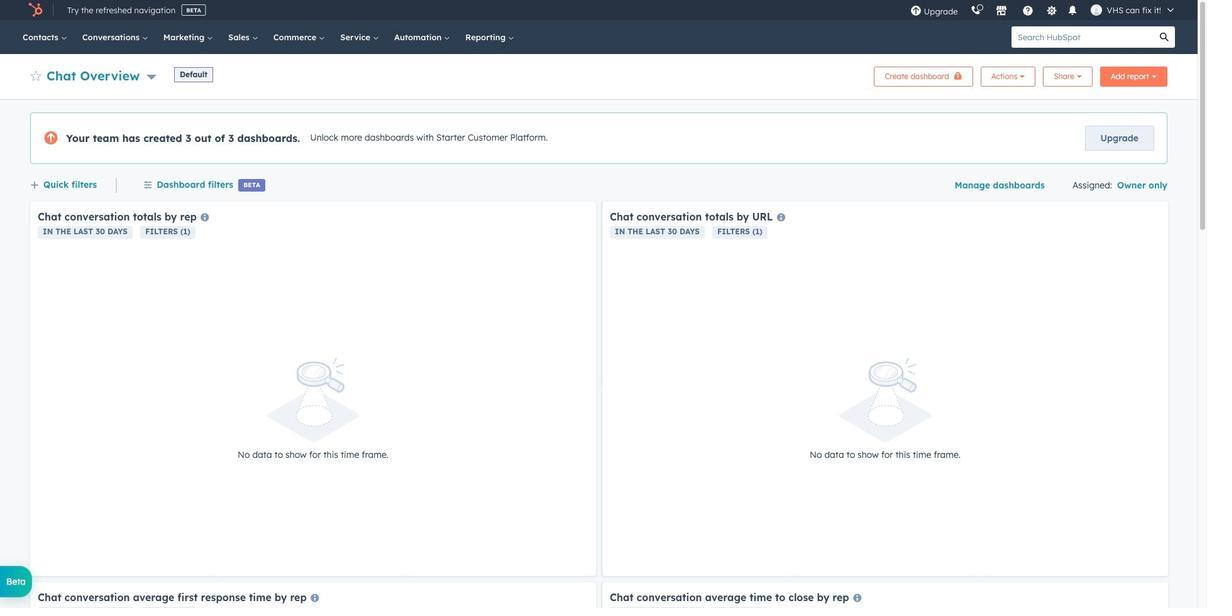 Task type: vqa. For each thing, say whether or not it's contained in the screenshot.
Form submission totals element
no



Task type: locate. For each thing, give the bounding box(es) containing it.
banner
[[30, 63, 1168, 87]]

Search HubSpot search field
[[1012, 26, 1154, 48]]

chat conversation totals by url element
[[602, 202, 1168, 577]]

menu
[[904, 0, 1183, 20]]

marketplaces image
[[996, 6, 1007, 17]]



Task type: describe. For each thing, give the bounding box(es) containing it.
jer mill image
[[1091, 4, 1102, 16]]

chat conversation totals by rep element
[[30, 202, 596, 577]]

chat conversation average first response time by rep element
[[30, 583, 596, 609]]

chat conversation average time to close by rep element
[[602, 583, 1168, 609]]



